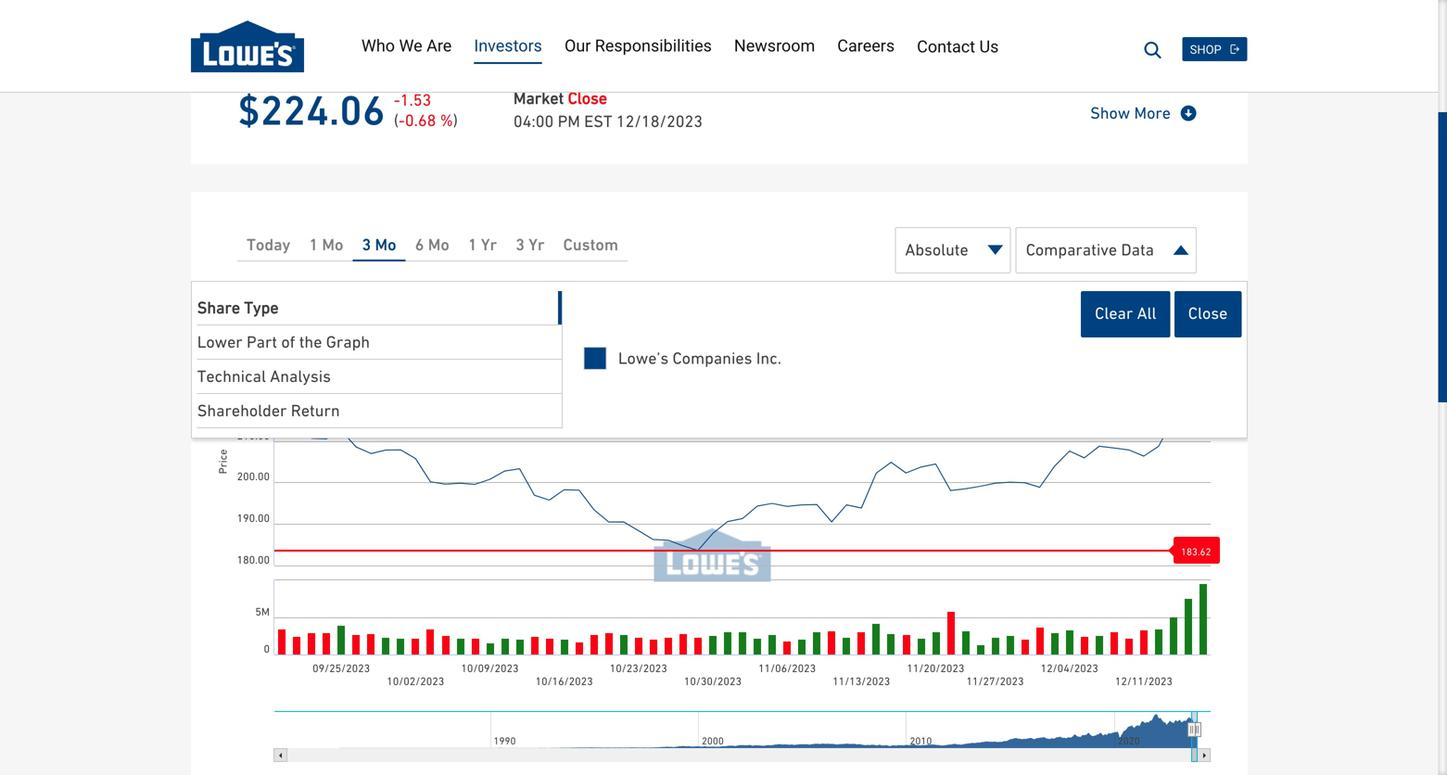 Task type: vqa. For each thing, say whether or not it's contained in the screenshot.
a on the right of page
no



Task type: locate. For each thing, give the bounding box(es) containing it.
careers link
[[837, 34, 895, 58]]

who we are link
[[361, 34, 452, 58]]

who
[[361, 36, 395, 56]]

shop link
[[1190, 43, 1240, 57]]

shop
[[1190, 43, 1222, 57]]

our responsibilities
[[565, 36, 712, 56]]

careers
[[837, 36, 895, 56]]

contact us link
[[917, 35, 999, 59]]

investors
[[474, 36, 542, 56]]

our
[[565, 36, 591, 56]]



Task type: describe. For each thing, give the bounding box(es) containing it.
contact us
[[917, 37, 999, 57]]

who we are
[[361, 36, 452, 56]]

newsroom
[[734, 36, 815, 56]]

contact
[[917, 37, 975, 57]]

we
[[399, 36, 422, 56]]

newsroom link
[[734, 34, 815, 58]]

are
[[427, 36, 452, 56]]

us
[[979, 37, 999, 57]]

investors link
[[474, 34, 542, 58]]

responsibilities
[[595, 36, 712, 56]]

lowe's logo image
[[191, 20, 304, 72]]

our responsibilities link
[[565, 34, 712, 58]]



